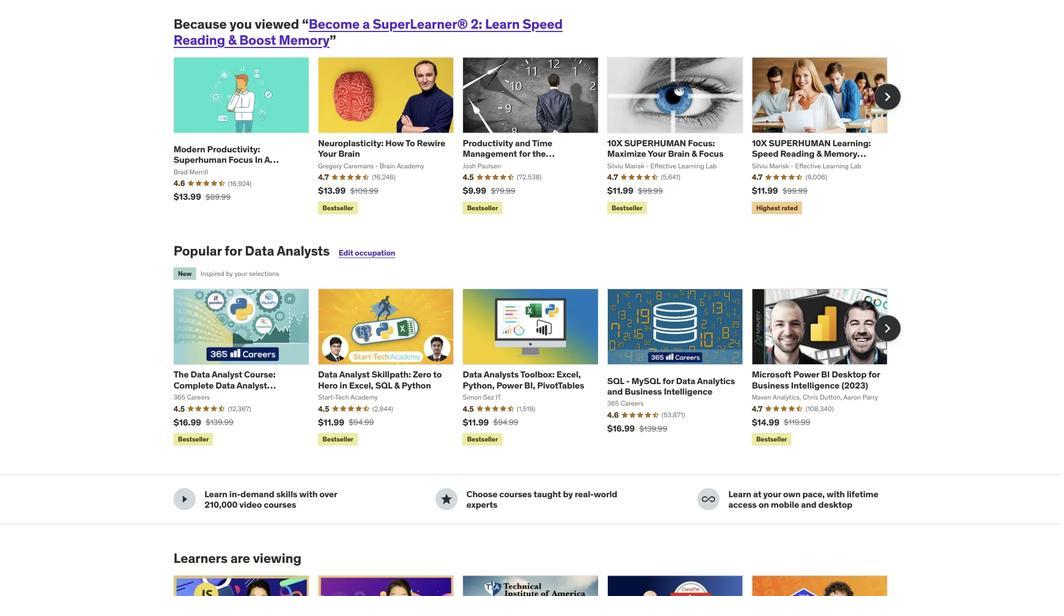 Task type: vqa. For each thing, say whether or not it's contained in the screenshot.
Close icon
no



Task type: locate. For each thing, give the bounding box(es) containing it.
memory
[[279, 32, 330, 48], [824, 148, 857, 159]]

data inside the data analyst skillpath: zero to hero in excel, sql & python
[[318, 369, 337, 381]]

popular
[[174, 243, 222, 259]]

0 vertical spatial reading
[[174, 32, 225, 48]]

10x inside 10x superhuman focus: maximize your brain & focus
[[607, 137, 622, 149]]

maximize
[[607, 148, 646, 159]]

with
[[299, 489, 318, 500], [827, 489, 845, 500]]

1 brain from the left
[[338, 148, 360, 159]]

reading
[[174, 32, 225, 48], [780, 148, 815, 159]]

bootcamp
[[174, 390, 216, 402]]

3 medium image from the left
[[702, 493, 715, 507]]

1 horizontal spatial by
[[563, 489, 573, 500]]

0 horizontal spatial by
[[226, 270, 233, 278]]

desktop
[[832, 369, 867, 381]]

0 horizontal spatial speed
[[523, 16, 563, 32]]

power left bi,
[[496, 380, 522, 391]]

2 medium image from the left
[[440, 493, 453, 507]]

brain inside neuroplasticity: how to rewire your brain
[[338, 148, 360, 159]]

for left the
[[519, 148, 530, 159]]

learn inside learn at your own pace, with lifetime access on mobile and desktop
[[728, 489, 751, 500]]

learn left in- on the bottom
[[204, 489, 227, 500]]

speed inside 'become a superlearner® 2: learn speed reading & boost memory'
[[523, 16, 563, 32]]

1 horizontal spatial focus
[[699, 148, 724, 159]]

for right mysql
[[663, 375, 674, 387]]

2 horizontal spatial learn
[[728, 489, 751, 500]]

2 your from the left
[[648, 148, 666, 159]]

0 vertical spatial your
[[235, 270, 247, 278]]

0 horizontal spatial sql
[[375, 380, 392, 391]]

1 vertical spatial memory
[[824, 148, 857, 159]]

0 horizontal spatial your
[[235, 270, 247, 278]]

2:
[[471, 16, 482, 32]]

and right own
[[801, 499, 817, 511]]

learn right 2:
[[485, 16, 520, 32]]

medium image for learn in-demand skills with over 210,000 video courses
[[178, 493, 191, 507]]

skillpath:
[[372, 369, 411, 381]]

1 medium image from the left
[[178, 493, 191, 507]]

1 horizontal spatial superhuman
[[769, 137, 831, 149]]

1 horizontal spatial brain
[[668, 148, 690, 159]]

productivity and time management for the overwhelmed link
[[463, 137, 555, 170]]

pace,
[[802, 489, 825, 500]]

0 horizontal spatial and
[[515, 137, 531, 149]]

0 vertical spatial analysts
[[277, 243, 330, 259]]

in-
[[229, 489, 240, 500]]

to
[[406, 137, 415, 149]]

analyst inside the data analyst skillpath: zero to hero in excel, sql & python
[[339, 369, 370, 381]]

medium image left 210,000
[[178, 493, 191, 507]]

modern productivity: superhuman focus in a distracted world
[[174, 143, 270, 176]]

1 horizontal spatial business
[[752, 380, 789, 391]]

for inside "microsoft power bi desktop for business intelligence (2023)"
[[869, 369, 880, 381]]

access
[[728, 499, 757, 511]]

1 10x from the left
[[607, 137, 622, 149]]

brain for how
[[338, 148, 360, 159]]

excel, right in at the left bottom of page
[[349, 380, 373, 391]]

1 vertical spatial analysts
[[484, 369, 519, 381]]

data inside data analysts toolbox: excel, python, power bi, pivottables
[[463, 369, 482, 381]]

your inside learn at your own pace, with lifetime access on mobile and desktop
[[763, 489, 781, 500]]

sql left python
[[375, 380, 392, 391]]

& inside '10x superhuman learning: speed reading & memory booster'
[[816, 148, 822, 159]]

brain left how
[[338, 148, 360, 159]]

by right inspired
[[226, 270, 233, 278]]

learn inside 'become a superlearner® 2: learn speed reading & boost memory'
[[485, 16, 520, 32]]

superhuman up booster
[[769, 137, 831, 149]]

0 horizontal spatial excel,
[[349, 380, 373, 391]]

and left the "-"
[[607, 386, 623, 397]]

0 horizontal spatial intelligence
[[664, 386, 712, 397]]

your right at
[[763, 489, 781, 500]]

intelligence inside "microsoft power bi desktop for business intelligence (2023)"
[[791, 380, 840, 391]]

1 vertical spatial speed
[[752, 148, 778, 159]]

your inside 10x superhuman focus: maximize your brain & focus
[[648, 148, 666, 159]]

1 vertical spatial your
[[763, 489, 781, 500]]

analysts
[[277, 243, 330, 259], [484, 369, 519, 381]]

excel, right toolbox: on the bottom
[[557, 369, 581, 381]]

and inside sql - mysql for data analytics and business intelligence
[[607, 386, 623, 397]]

because you viewed "
[[174, 16, 309, 32]]

data right the to
[[463, 369, 482, 381]]

learn for learn at your own pace, with lifetime access on mobile and desktop
[[728, 489, 751, 500]]

1 vertical spatial by
[[563, 489, 573, 500]]

speed inside '10x superhuman learning: speed reading & memory booster'
[[752, 148, 778, 159]]

your for by
[[235, 270, 247, 278]]

toolbox:
[[520, 369, 555, 381]]

microsoft power bi desktop for business intelligence (2023)
[[752, 369, 880, 391]]

carousel element
[[174, 57, 901, 217], [174, 289, 901, 449]]

& inside 10x superhuman focus: maximize your brain & focus
[[692, 148, 697, 159]]

reading inside 'become a superlearner® 2: learn speed reading & boost memory'
[[174, 32, 225, 48]]

data up selections
[[245, 243, 274, 259]]

10x superhuman focus: maximize your brain & focus
[[607, 137, 724, 159]]

1 horizontal spatial and
[[607, 386, 623, 397]]

own
[[783, 489, 801, 500]]

1 horizontal spatial speed
[[752, 148, 778, 159]]

2 superhuman from the left
[[769, 137, 831, 149]]

your left selections
[[235, 270, 247, 278]]

1 superhuman from the left
[[624, 137, 686, 149]]

and left the time
[[515, 137, 531, 149]]

1 horizontal spatial reading
[[780, 148, 815, 159]]

1 horizontal spatial 10x
[[752, 137, 767, 149]]

medium image left the access
[[702, 493, 715, 507]]

0 horizontal spatial superhuman
[[624, 137, 686, 149]]

10x for speed
[[752, 137, 767, 149]]

1 your from the left
[[318, 148, 336, 159]]

power left bi
[[793, 369, 819, 381]]

carousel element containing the data analyst course: complete data analyst bootcamp
[[174, 289, 901, 449]]

rewire
[[417, 137, 445, 149]]

1 carousel element from the top
[[174, 57, 901, 217]]

1 horizontal spatial power
[[793, 369, 819, 381]]

mysql
[[632, 375, 661, 387]]

your for 10x
[[648, 148, 666, 159]]

superhuman inside 10x superhuman focus: maximize your brain & focus
[[624, 137, 686, 149]]

0 horizontal spatial medium image
[[178, 493, 191, 507]]

by inside choose courses taught by real-world experts
[[563, 489, 573, 500]]

2 next image from the top
[[879, 320, 896, 338]]

analysts left bi,
[[484, 369, 519, 381]]

world
[[218, 165, 243, 176]]

0 horizontal spatial business
[[625, 386, 662, 397]]

10x inside '10x superhuman learning: speed reading & memory booster'
[[752, 137, 767, 149]]

brain right maximize
[[668, 148, 690, 159]]

0 horizontal spatial analysts
[[277, 243, 330, 259]]

& inside 'become a superlearner® 2: learn speed reading & boost memory'
[[228, 32, 237, 48]]

microsoft power bi desktop for business intelligence (2023) link
[[752, 369, 880, 391]]

on
[[759, 499, 769, 511]]

2 carousel element from the top
[[174, 289, 901, 449]]

memory inside '10x superhuman learning: speed reading & memory booster'
[[824, 148, 857, 159]]

learn at your own pace, with lifetime access on mobile and desktop
[[728, 489, 878, 511]]

superhuman left focus:
[[624, 137, 686, 149]]

2 with from the left
[[827, 489, 845, 500]]

0 vertical spatial next image
[[879, 88, 896, 106]]

sql inside sql - mysql for data analytics and business intelligence
[[607, 375, 624, 387]]

learn inside learn in-demand skills with over 210,000 video courses
[[204, 489, 227, 500]]

your inside neuroplasticity: how to rewire your brain
[[318, 148, 336, 159]]

and
[[515, 137, 531, 149], [607, 386, 623, 397], [801, 499, 817, 511]]

viewed
[[255, 16, 299, 32]]

neuroplasticity: how to rewire your brain link
[[318, 137, 445, 159]]

neuroplasticity: how to rewire your brain
[[318, 137, 445, 159]]

1 horizontal spatial sql
[[607, 375, 624, 387]]

1 vertical spatial reading
[[780, 148, 815, 159]]

1 horizontal spatial courses
[[499, 489, 532, 500]]

medium image left experts
[[440, 493, 453, 507]]

next image for microsoft power bi desktop for business intelligence (2023)
[[879, 320, 896, 338]]

intelligence
[[791, 380, 840, 391], [664, 386, 712, 397]]

1 horizontal spatial memory
[[824, 148, 857, 159]]

courses left taught
[[499, 489, 532, 500]]

viewing
[[253, 551, 301, 567]]

1 next image from the top
[[879, 88, 896, 106]]

data
[[245, 243, 274, 259], [191, 369, 210, 381], [318, 369, 337, 381], [463, 369, 482, 381], [676, 375, 695, 387], [216, 380, 235, 391]]

courses right the video
[[264, 499, 296, 511]]

by
[[226, 270, 233, 278], [563, 489, 573, 500]]

in
[[340, 380, 347, 391]]

desktop
[[818, 499, 852, 511]]

brain inside 10x superhuman focus: maximize your brain & focus
[[668, 148, 690, 159]]

superhuman inside '10x superhuman learning: speed reading & memory booster'
[[769, 137, 831, 149]]

medium image
[[178, 493, 191, 507], [440, 493, 453, 507], [702, 493, 715, 507]]

speed
[[523, 16, 563, 32], [752, 148, 778, 159]]

0 vertical spatial memory
[[279, 32, 330, 48]]

0 horizontal spatial focus
[[228, 154, 253, 165]]

power
[[793, 369, 819, 381], [496, 380, 522, 391]]

excel, inside the data analyst skillpath: zero to hero in excel, sql & python
[[349, 380, 373, 391]]

complete
[[174, 380, 214, 391]]

next image
[[879, 88, 896, 106], [879, 320, 896, 338]]

1 vertical spatial next image
[[879, 320, 896, 338]]

1 with from the left
[[299, 489, 318, 500]]

superhuman
[[624, 137, 686, 149], [769, 137, 831, 149]]

0 horizontal spatial 10x
[[607, 137, 622, 149]]

productivity:
[[207, 143, 260, 155]]

2 horizontal spatial medium image
[[702, 493, 715, 507]]

with right pace,
[[827, 489, 845, 500]]

0 vertical spatial by
[[226, 270, 233, 278]]

excel,
[[557, 369, 581, 381], [349, 380, 373, 391]]

superhuman for reading
[[769, 137, 831, 149]]

python
[[402, 380, 431, 391]]

data analyst skillpath: zero to hero in excel, sql & python link
[[318, 369, 442, 391]]

python,
[[463, 380, 495, 391]]

1 vertical spatial carousel element
[[174, 289, 901, 449]]

1 horizontal spatial excel,
[[557, 369, 581, 381]]

demand
[[240, 489, 274, 500]]

analyst
[[212, 369, 242, 381], [339, 369, 370, 381], [237, 380, 267, 391]]

1 horizontal spatial medium image
[[440, 493, 453, 507]]

0 horizontal spatial with
[[299, 489, 318, 500]]

business inside "microsoft power bi desktop for business intelligence (2023)"
[[752, 380, 789, 391]]

data left in at the left bottom of page
[[318, 369, 337, 381]]

0 horizontal spatial power
[[496, 380, 522, 391]]

0 horizontal spatial courses
[[264, 499, 296, 511]]

for right (2023)
[[869, 369, 880, 381]]

0 horizontal spatial your
[[318, 148, 336, 159]]

with left over
[[299, 489, 318, 500]]

reading inside '10x superhuman learning: speed reading & memory booster'
[[780, 148, 815, 159]]

1 horizontal spatial analysts
[[484, 369, 519, 381]]

0 vertical spatial carousel element
[[174, 57, 901, 217]]

edit
[[339, 248, 353, 258]]

1 horizontal spatial your
[[763, 489, 781, 500]]

&
[[228, 32, 237, 48], [692, 148, 697, 159], [816, 148, 822, 159], [394, 380, 400, 391]]

by left real-
[[563, 489, 573, 500]]

edit occupation button
[[339, 248, 395, 258]]

0 horizontal spatial brain
[[338, 148, 360, 159]]

learn left at
[[728, 489, 751, 500]]

your
[[235, 270, 247, 278], [763, 489, 781, 500]]

neuroplasticity:
[[318, 137, 384, 149]]

sql - mysql for data analytics and business intelligence
[[607, 375, 735, 397]]

world
[[594, 489, 617, 500]]

and inside learn at your own pace, with lifetime access on mobile and desktop
[[801, 499, 817, 511]]

0 vertical spatial and
[[515, 137, 531, 149]]

intelligence right mysql
[[664, 386, 712, 397]]

superlearner®
[[373, 16, 468, 32]]

2 10x from the left
[[752, 137, 767, 149]]

bi,
[[524, 380, 535, 391]]

1 vertical spatial and
[[607, 386, 623, 397]]

with inside learn in-demand skills with over 210,000 video courses
[[299, 489, 318, 500]]

intelligence left (2023)
[[791, 380, 840, 391]]

& inside the data analyst skillpath: zero to hero in excel, sql & python
[[394, 380, 400, 391]]

data left analytics
[[676, 375, 695, 387]]

with inside learn at your own pace, with lifetime access on mobile and desktop
[[827, 489, 845, 500]]

2 horizontal spatial and
[[801, 499, 817, 511]]

2 brain from the left
[[668, 148, 690, 159]]

analysts left edit
[[277, 243, 330, 259]]

data right the complete
[[216, 380, 235, 391]]

for
[[519, 148, 530, 159], [225, 243, 242, 259], [869, 369, 880, 381], [663, 375, 674, 387]]

because
[[174, 16, 227, 32]]

sql
[[607, 375, 624, 387], [375, 380, 392, 391]]

0 horizontal spatial memory
[[279, 32, 330, 48]]

0 vertical spatial speed
[[523, 16, 563, 32]]

1 horizontal spatial your
[[648, 148, 666, 159]]

1 horizontal spatial learn
[[485, 16, 520, 32]]

0 horizontal spatial reading
[[174, 32, 225, 48]]

sql inside the data analyst skillpath: zero to hero in excel, sql & python
[[375, 380, 392, 391]]

brain
[[338, 148, 360, 159], [668, 148, 690, 159]]

sql left the "-"
[[607, 375, 624, 387]]

0 horizontal spatial learn
[[204, 489, 227, 500]]

2 vertical spatial and
[[801, 499, 817, 511]]

1 horizontal spatial intelligence
[[791, 380, 840, 391]]

1 horizontal spatial with
[[827, 489, 845, 500]]

power inside "microsoft power bi desktop for business intelligence (2023)"
[[793, 369, 819, 381]]



Task type: describe. For each thing, give the bounding box(es) containing it.
memory inside 'become a superlearner® 2: learn speed reading & boost memory'
[[279, 32, 330, 48]]

learn for learn in-demand skills with over 210,000 video courses
[[204, 489, 227, 500]]

experts
[[466, 499, 497, 511]]

data right the
[[191, 369, 210, 381]]

how
[[385, 137, 404, 149]]

booster
[[752, 159, 784, 170]]

productivity
[[463, 137, 513, 149]]

the data analyst course: complete data analyst bootcamp
[[174, 369, 276, 402]]

excel, inside data analysts toolbox: excel, python, power bi, pivottables
[[557, 369, 581, 381]]

distracted
[[174, 165, 217, 176]]

data analysts toolbox: excel, python, power bi, pivottables link
[[463, 369, 584, 391]]

analysts inside data analysts toolbox: excel, python, power bi, pivottables
[[484, 369, 519, 381]]

new
[[178, 269, 192, 278]]

learning:
[[833, 137, 871, 149]]

"
[[330, 32, 336, 48]]

management
[[463, 148, 517, 159]]

the data analyst course: complete data analyst bootcamp link
[[174, 369, 276, 402]]

sql - mysql for data analytics and business intelligence link
[[607, 375, 735, 397]]

power inside data analysts toolbox: excel, python, power bi, pivottables
[[496, 380, 522, 391]]

are
[[230, 551, 250, 567]]

lifetime
[[847, 489, 878, 500]]

superhuman
[[174, 154, 227, 165]]

superhuman for your
[[624, 137, 686, 149]]

business inside sql - mysql for data analytics and business intelligence
[[625, 386, 662, 397]]

modern productivity: superhuman focus in a distracted world link
[[174, 143, 279, 176]]

inspired by your selections
[[201, 270, 279, 278]]

data analyst skillpath: zero to hero in excel, sql & python
[[318, 369, 442, 391]]

10x superhuman focus: maximize your brain & focus link
[[607, 137, 724, 159]]

courses inside choose courses taught by real-world experts
[[499, 489, 532, 500]]

data inside sql - mysql for data analytics and business intelligence
[[676, 375, 695, 387]]

microsoft
[[752, 369, 791, 381]]

occupation
[[355, 248, 395, 258]]

boost
[[239, 32, 276, 48]]

focus:
[[688, 137, 715, 149]]

bi
[[821, 369, 830, 381]]

choose courses taught by real-world experts
[[466, 489, 617, 511]]

hero
[[318, 380, 338, 391]]

a
[[264, 154, 270, 165]]

(2023)
[[842, 380, 868, 391]]

for inside the productivity and time management for the overwhelmed
[[519, 148, 530, 159]]

data analysts toolbox: excel, python, power bi, pivottables
[[463, 369, 584, 391]]

taught
[[534, 489, 561, 500]]

the
[[174, 369, 189, 381]]

analytics
[[697, 375, 735, 387]]

a
[[363, 16, 370, 32]]

become
[[309, 16, 360, 32]]

at
[[753, 489, 761, 500]]

inspired
[[201, 270, 224, 278]]

10x superhuman learning: speed reading & memory booster link
[[752, 137, 871, 170]]

in
[[255, 154, 263, 165]]

your for neuroplasticity:
[[318, 148, 336, 159]]

brain for superhuman
[[668, 148, 690, 159]]

choose
[[466, 489, 497, 500]]

for up inspired by your selections
[[225, 243, 242, 259]]

courses inside learn in-demand skills with over 210,000 video courses
[[264, 499, 296, 511]]

your for at
[[763, 489, 781, 500]]

selections
[[249, 270, 279, 278]]

learn in-demand skills with over 210,000 video courses
[[204, 489, 337, 511]]

mobile
[[771, 499, 799, 511]]

the
[[532, 148, 546, 159]]

medium image for learn at your own pace, with lifetime access on mobile and desktop
[[702, 493, 715, 507]]

-
[[626, 375, 630, 387]]

time
[[532, 137, 552, 149]]

"
[[302, 16, 309, 32]]

learners are viewing
[[174, 551, 301, 567]]

210,000
[[204, 499, 238, 511]]

become a superlearner® 2: learn speed reading & boost memory link
[[174, 16, 563, 48]]

edit occupation
[[339, 248, 395, 258]]

intelligence inside sql - mysql for data analytics and business intelligence
[[664, 386, 712, 397]]

video
[[239, 499, 262, 511]]

skills
[[276, 489, 297, 500]]

next image for 10x superhuman learning: speed reading & memory booster
[[879, 88, 896, 106]]

you
[[230, 16, 252, 32]]

carousel element containing neuroplasticity: how to rewire your brain
[[174, 57, 901, 217]]

pivottables
[[537, 380, 584, 391]]

become a superlearner® 2: learn speed reading & boost memory
[[174, 16, 563, 48]]

10x for maximize
[[607, 137, 622, 149]]

learners
[[174, 551, 228, 567]]

course:
[[244, 369, 276, 381]]

for inside sql - mysql for data analytics and business intelligence
[[663, 375, 674, 387]]

to
[[433, 369, 442, 381]]

focus inside 10x superhuman focus: maximize your brain & focus
[[699, 148, 724, 159]]

productivity and time management for the overwhelmed
[[463, 137, 552, 170]]

10x superhuman learning: speed reading & memory booster
[[752, 137, 871, 170]]

modern
[[174, 143, 205, 155]]

over
[[319, 489, 337, 500]]

medium image for choose courses taught by real-world experts
[[440, 493, 453, 507]]

focus inside modern productivity: superhuman focus in a distracted world
[[228, 154, 253, 165]]

and inside the productivity and time management for the overwhelmed
[[515, 137, 531, 149]]

zero
[[413, 369, 431, 381]]

overwhelmed
[[463, 159, 520, 170]]

popular for data analysts
[[174, 243, 330, 259]]



